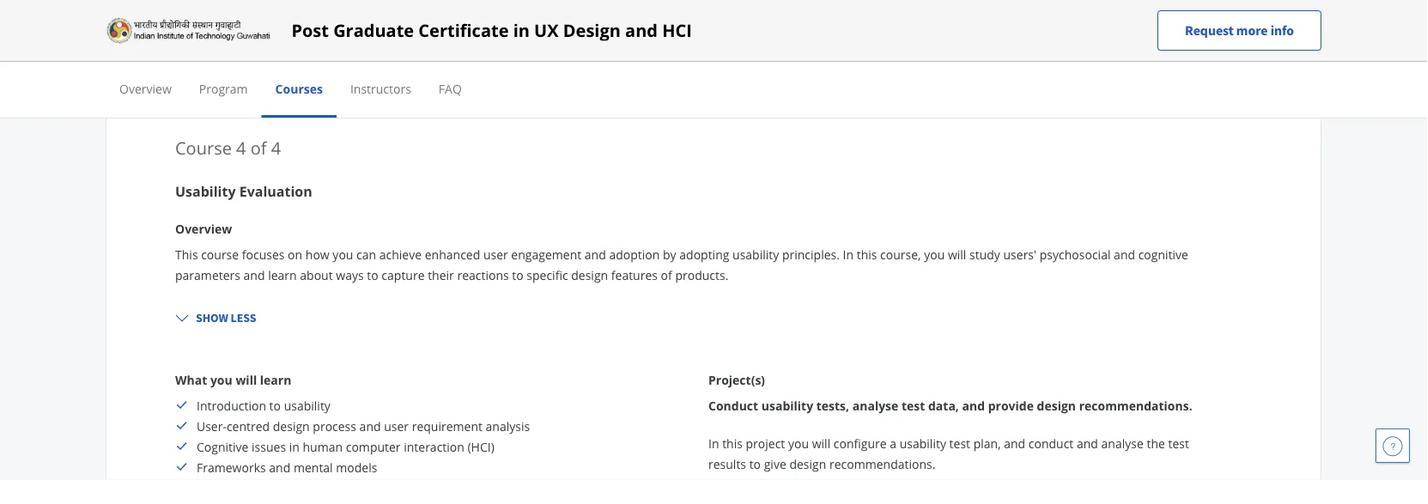 Task type: locate. For each thing, give the bounding box(es) containing it.
instructors link
[[350, 80, 411, 97]]

1 horizontal spatial will
[[812, 435, 831, 451]]

0 horizontal spatial analyse
[[853, 397, 899, 414]]

adopting
[[680, 246, 729, 262]]

analyse left "the"
[[1101, 435, 1144, 451]]

ux
[[534, 18, 559, 42]]

users'
[[1004, 246, 1037, 262]]

usability evaluation
[[175, 182, 312, 201]]

you up "introduction"
[[210, 371, 233, 388]]

0 horizontal spatial this
[[722, 435, 743, 451]]

course 4 of 4
[[175, 136, 281, 159]]

recommendations. down the a
[[830, 456, 936, 472]]

1 vertical spatial in
[[289, 438, 300, 455]]

products.
[[675, 267, 729, 283]]

analyse inside the "in this project you will configure a usability test plan, and conduct and analyse the test results to give design recommendations."
[[1101, 435, 1144, 451]]

user up the reactions
[[483, 246, 508, 262]]

1 horizontal spatial this
[[857, 246, 877, 262]]

this inside the this course focuses on how you can achieve  enhanced user engagement and adoption by adopting usability principles. in this course, you will study users' psychosocial and cognitive parameters and learn about ways to capture their reactions to specific design features of products.
[[857, 246, 877, 262]]

more
[[1237, 22, 1268, 39]]

0 horizontal spatial user
[[384, 418, 409, 434]]

of
[[251, 136, 267, 159], [661, 267, 672, 283]]

recommendations.
[[1079, 397, 1193, 414], [830, 456, 936, 472]]

requirement
[[412, 418, 483, 434]]

will inside the this course focuses on how you can achieve  enhanced user engagement and adoption by adopting usability principles. in this course, you will study users' psychosocial and cognitive parameters and learn about ways to capture their reactions to specific design features of products.
[[948, 246, 967, 262]]

design right 'specific'
[[571, 267, 608, 283]]

in up results
[[709, 435, 719, 451]]

and left adoption
[[585, 246, 606, 262]]

request
[[1185, 22, 1234, 39]]

0 horizontal spatial of
[[251, 136, 267, 159]]

you inside the "in this project you will configure a usability test plan, and conduct and analyse the test results to give design recommendations."
[[788, 435, 809, 451]]

usability inside the this course focuses on how you can achieve  enhanced user engagement and adoption by adopting usability principles. in this course, you will study users' psychosocial and cognitive parameters and learn about ways to capture their reactions to specific design features of products.
[[733, 246, 779, 262]]

2 horizontal spatial will
[[948, 246, 967, 262]]

0 horizontal spatial recommendations.
[[830, 456, 936, 472]]

overview
[[119, 80, 172, 97], [175, 220, 232, 237]]

recommendations. up "the"
[[1079, 397, 1193, 414]]

interaction
[[404, 438, 464, 455]]

this up results
[[722, 435, 743, 451]]

usability inside the "in this project you will configure a usability test plan, and conduct and analyse the test results to give design recommendations."
[[900, 435, 946, 451]]

0 vertical spatial this
[[857, 246, 877, 262]]

certificate
[[419, 18, 509, 42]]

the
[[1147, 435, 1165, 451]]

user up computer
[[384, 418, 409, 434]]

usability
[[733, 246, 779, 262], [284, 397, 331, 414], [762, 397, 813, 414], [900, 435, 946, 451]]

course
[[201, 246, 239, 262]]

1 vertical spatial analyse
[[1101, 435, 1144, 451]]

show less
[[196, 310, 256, 325]]

0 horizontal spatial 4
[[236, 136, 246, 159]]

to inside the "in this project you will configure a usability test plan, and conduct and analyse the test results to give design recommendations."
[[749, 456, 761, 472]]

0 vertical spatial will
[[948, 246, 967, 262]]

1 horizontal spatial of
[[661, 267, 672, 283]]

project(s)
[[709, 371, 765, 388]]

0 horizontal spatial in
[[709, 435, 719, 451]]

1 vertical spatial of
[[661, 267, 672, 283]]

what
[[175, 371, 207, 388]]

usability up project
[[762, 397, 813, 414]]

you up ways
[[333, 246, 353, 262]]

of down by
[[661, 267, 672, 283]]

in right principles.
[[843, 246, 854, 262]]

1 horizontal spatial 4
[[271, 136, 281, 159]]

design right give
[[790, 456, 826, 472]]

0 vertical spatial user
[[483, 246, 508, 262]]

design inside the this course focuses on how you can achieve  enhanced user engagement and adoption by adopting usability principles. in this course, you will study users' psychosocial and cognitive parameters and learn about ways to capture their reactions to specific design features of products.
[[571, 267, 608, 283]]

learn down the on
[[268, 267, 297, 283]]

design up conduct
[[1037, 397, 1076, 414]]

test right "the"
[[1168, 435, 1189, 451]]

overview down indian institute of technology - guwahati image
[[119, 80, 172, 97]]

request more info button
[[1158, 10, 1322, 51]]

introduction
[[197, 397, 266, 414]]

and down focuses
[[244, 267, 265, 283]]

4
[[236, 136, 246, 159], [271, 136, 281, 159]]

0 horizontal spatial will
[[236, 371, 257, 388]]

2 vertical spatial will
[[812, 435, 831, 451]]

focuses
[[242, 246, 285, 262]]

to down can
[[367, 267, 379, 283]]

0 vertical spatial analyse
[[853, 397, 899, 414]]

certificate menu element
[[106, 62, 1322, 118]]

0 vertical spatial overview
[[119, 80, 172, 97]]

psychosocial
[[1040, 246, 1111, 262]]

analysis
[[486, 418, 530, 434]]

1 horizontal spatial overview
[[175, 220, 232, 237]]

of up usability evaluation
[[251, 136, 267, 159]]

test left plan,
[[949, 435, 970, 451]]

this left the course,
[[857, 246, 877, 262]]

analyse up configure
[[853, 397, 899, 414]]

user-
[[197, 418, 227, 434]]

0 vertical spatial learn
[[268, 267, 297, 283]]

1 horizontal spatial in
[[513, 18, 530, 42]]

and
[[625, 18, 658, 42], [585, 246, 606, 262], [1114, 246, 1135, 262], [244, 267, 265, 283], [962, 397, 985, 414], [360, 418, 381, 434], [1004, 435, 1026, 451], [1077, 435, 1098, 451], [269, 459, 291, 475]]

user
[[483, 246, 508, 262], [384, 418, 409, 434]]

1 vertical spatial in
[[709, 435, 719, 451]]

recommendations. inside the "in this project you will configure a usability test plan, and conduct and analyse the test results to give design recommendations."
[[830, 456, 936, 472]]

overview up course
[[175, 220, 232, 237]]

features
[[611, 267, 658, 283]]

this
[[857, 246, 877, 262], [722, 435, 743, 451]]

you
[[333, 246, 353, 262], [924, 246, 945, 262], [210, 371, 233, 388], [788, 435, 809, 451]]

process
[[313, 418, 356, 434]]

learn inside the this course focuses on how you can achieve  enhanced user engagement and adoption by adopting usability principles. in this course, you will study users' psychosocial and cognitive parameters and learn about ways to capture their reactions to specific design features of products.
[[268, 267, 297, 283]]

will left study
[[948, 246, 967, 262]]

design
[[571, 267, 608, 283], [1037, 397, 1076, 414], [273, 418, 310, 434], [790, 456, 826, 472]]

this course focuses on how you can achieve  enhanced user engagement and adoption by adopting usability principles. in this course, you will study users' psychosocial and cognitive parameters and learn about ways to capture their reactions to specific design features of products.
[[175, 246, 1189, 283]]

learn up introduction to usability
[[260, 371, 291, 388]]

what you will learn
[[175, 371, 291, 388]]

and right conduct
[[1077, 435, 1098, 451]]

post
[[291, 18, 329, 42]]

in
[[513, 18, 530, 42], [289, 438, 300, 455]]

analyse
[[853, 397, 899, 414], [1101, 435, 1144, 451]]

usability right 'adopting'
[[733, 246, 779, 262]]

0 vertical spatial in
[[843, 246, 854, 262]]

1 vertical spatial recommendations.
[[830, 456, 936, 472]]

achieve
[[379, 246, 422, 262]]

ways
[[336, 267, 364, 283]]

frameworks
[[197, 459, 266, 475]]

program link
[[199, 80, 248, 97]]

faq
[[439, 80, 462, 97]]

capture
[[382, 267, 425, 283]]

4 right course
[[236, 136, 246, 159]]

0 vertical spatial recommendations.
[[1079, 397, 1193, 414]]

will left configure
[[812, 435, 831, 451]]

1 vertical spatial user
[[384, 418, 409, 434]]

test left data,
[[902, 397, 925, 414]]

program
[[199, 80, 248, 97]]

usability
[[175, 182, 236, 201]]

will up "introduction"
[[236, 371, 257, 388]]

1 vertical spatial learn
[[260, 371, 291, 388]]

test
[[902, 397, 925, 414], [949, 435, 970, 451], [1168, 435, 1189, 451]]

a
[[890, 435, 897, 451]]

on
[[288, 246, 302, 262]]

1 vertical spatial this
[[722, 435, 743, 451]]

1 4 from the left
[[236, 136, 246, 159]]

give
[[764, 456, 786, 472]]

4 up 'evaluation'
[[271, 136, 281, 159]]

1 horizontal spatial recommendations.
[[1079, 397, 1193, 414]]

project
[[746, 435, 785, 451]]

to left 'specific'
[[512, 267, 524, 283]]

learn
[[268, 267, 297, 283], [260, 371, 291, 388]]

you right project
[[788, 435, 809, 451]]

provide
[[988, 397, 1034, 414]]

cognitive
[[197, 438, 249, 455]]

1 horizontal spatial analyse
[[1101, 435, 1144, 451]]

post graduate certificate in ux design and hci
[[291, 18, 692, 42]]

in left ux
[[513, 18, 530, 42]]

in
[[843, 246, 854, 262], [709, 435, 719, 451]]

in up frameworks and mental models
[[289, 438, 300, 455]]

to left give
[[749, 456, 761, 472]]

usability right the a
[[900, 435, 946, 451]]

to
[[367, 267, 379, 283], [512, 267, 524, 283], [269, 397, 281, 414], [749, 456, 761, 472]]

graduate
[[333, 18, 414, 42]]

and right plan,
[[1004, 435, 1026, 451]]

1 horizontal spatial user
[[483, 246, 508, 262]]

0 horizontal spatial overview
[[119, 80, 172, 97]]

principles.
[[782, 246, 840, 262]]

and left "hci"
[[625, 18, 658, 42]]

adoption
[[609, 246, 660, 262]]

will
[[948, 246, 967, 262], [236, 371, 257, 388], [812, 435, 831, 451]]

1 horizontal spatial in
[[843, 246, 854, 262]]

instructors
[[350, 80, 411, 97]]



Task type: vqa. For each thing, say whether or not it's contained in the screenshot.
analysis at the left bottom
yes



Task type: describe. For each thing, give the bounding box(es) containing it.
usability up process
[[284, 397, 331, 414]]

cognitive issues in human computer  interaction (hci)
[[197, 438, 495, 455]]

engagement
[[511, 246, 582, 262]]

by
[[663, 246, 676, 262]]

conduct usability tests, analyse test data, and provide design recommendations.
[[709, 397, 1193, 414]]

results
[[709, 456, 746, 472]]

in inside the "in this project you will configure a usability test plan, and conduct and analyse the test results to give design recommendations."
[[709, 435, 719, 451]]

1 vertical spatial overview
[[175, 220, 232, 237]]

data,
[[928, 397, 959, 414]]

and up computer
[[360, 418, 381, 434]]

faq link
[[439, 80, 462, 97]]

configure
[[834, 435, 887, 451]]

computer
[[346, 438, 401, 455]]

about
[[300, 267, 333, 283]]

2 4 from the left
[[271, 136, 281, 159]]

in inside the this course focuses on how you can achieve  enhanced user engagement and adoption by adopting usability principles. in this course, you will study users' psychosocial and cognitive parameters and learn about ways to capture their reactions to specific design features of products.
[[843, 246, 854, 262]]

to up centred
[[269, 397, 281, 414]]

show less button
[[168, 302, 263, 333]]

1 horizontal spatial test
[[949, 435, 970, 451]]

enhanced
[[425, 246, 480, 262]]

indian institute of technology - guwahati image
[[106, 17, 271, 44]]

course,
[[880, 246, 921, 262]]

1 vertical spatial will
[[236, 371, 257, 388]]

parameters
[[175, 267, 240, 283]]

in this project you will configure a usability test plan, and conduct and analyse the test results to give design recommendations.
[[709, 435, 1189, 472]]

and down issues
[[269, 459, 291, 475]]

plan,
[[974, 435, 1001, 451]]

show
[[196, 310, 228, 325]]

overview inside certificate menu element
[[119, 80, 172, 97]]

less
[[231, 310, 256, 325]]

design inside the "in this project you will configure a usability test plan, and conduct and analyse the test results to give design recommendations."
[[790, 456, 826, 472]]

this inside the "in this project you will configure a usability test plan, and conduct and analyse the test results to give design recommendations."
[[722, 435, 743, 451]]

0 horizontal spatial test
[[902, 397, 925, 414]]

can
[[356, 246, 376, 262]]

course
[[175, 136, 232, 159]]

evaluation
[[239, 182, 312, 201]]

human
[[303, 438, 343, 455]]

frameworks and mental models
[[197, 459, 377, 475]]

user-centred design process and user requirement analysis
[[197, 418, 530, 434]]

issues
[[252, 438, 286, 455]]

specific
[[527, 267, 568, 283]]

(hci)
[[468, 438, 495, 455]]

cognitive
[[1139, 246, 1189, 262]]

study
[[970, 246, 1000, 262]]

models
[[336, 459, 377, 475]]

their
[[428, 267, 454, 283]]

courses link
[[275, 80, 323, 97]]

design up issues
[[273, 418, 310, 434]]

2 horizontal spatial test
[[1168, 435, 1189, 451]]

0 vertical spatial in
[[513, 18, 530, 42]]

and left cognitive
[[1114, 246, 1135, 262]]

courses
[[275, 80, 323, 97]]

centred
[[227, 418, 270, 434]]

hci
[[662, 18, 692, 42]]

user inside the this course focuses on how you can achieve  enhanced user engagement and adoption by adopting usability principles. in this course, you will study users' psychosocial and cognitive parameters and learn about ways to capture their reactions to specific design features of products.
[[483, 246, 508, 262]]

tests,
[[816, 397, 849, 414]]

will inside the "in this project you will configure a usability test plan, and conduct and analyse the test results to give design recommendations."
[[812, 435, 831, 451]]

conduct
[[1029, 435, 1074, 451]]

conduct
[[709, 397, 758, 414]]

overview link
[[119, 80, 172, 97]]

0 vertical spatial of
[[251, 136, 267, 159]]

introduction to usability
[[197, 397, 331, 414]]

info
[[1271, 22, 1294, 39]]

how
[[306, 246, 330, 262]]

design
[[563, 18, 621, 42]]

of inside the this course focuses on how you can achieve  enhanced user engagement and adoption by adopting usability principles. in this course, you will study users' psychosocial and cognitive parameters and learn about ways to capture their reactions to specific design features of products.
[[661, 267, 672, 283]]

request more info
[[1185, 22, 1294, 39]]

0 horizontal spatial in
[[289, 438, 300, 455]]

reactions
[[457, 267, 509, 283]]

and right data,
[[962, 397, 985, 414]]

help center image
[[1383, 435, 1403, 456]]

you right the course,
[[924, 246, 945, 262]]

mental
[[294, 459, 333, 475]]

this
[[175, 246, 198, 262]]



